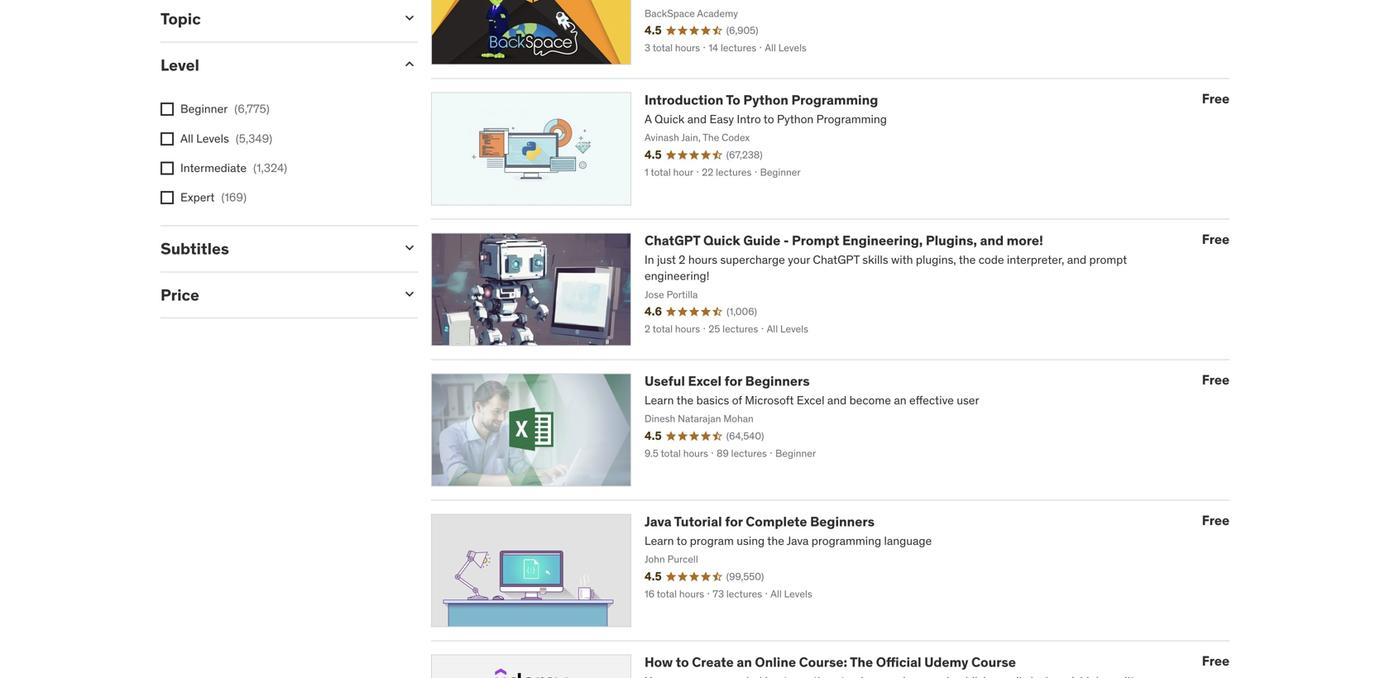 Task type: vqa. For each thing, say whether or not it's contained in the screenshot.
Course
yes



Task type: describe. For each thing, give the bounding box(es) containing it.
all
[[180, 131, 193, 146]]

price button
[[161, 285, 388, 305]]

free for java tutorial for complete beginners
[[1203, 512, 1230, 529]]

create
[[692, 654, 734, 671]]

useful
[[645, 373, 685, 390]]

free for chatgpt quick guide - prompt engineering, plugins, and more!
[[1203, 231, 1230, 248]]

complete
[[746, 514, 808, 531]]

excel
[[688, 373, 722, 390]]

programming
[[792, 91, 879, 108]]

intermediate (1,324)
[[180, 160, 287, 175]]

more!
[[1007, 232, 1044, 249]]

topic button
[[161, 9, 388, 29]]

useful excel for beginners link
[[645, 373, 810, 390]]

java tutorial for complete beginners
[[645, 514, 875, 531]]

subtitles button
[[161, 239, 388, 259]]

udemy
[[925, 654, 969, 671]]

(1,324)
[[253, 160, 287, 175]]

expert
[[180, 190, 215, 205]]

official
[[877, 654, 922, 671]]

small image for subtitles
[[402, 240, 418, 256]]

plugins,
[[926, 232, 978, 249]]

-
[[784, 232, 789, 249]]

course:
[[799, 654, 848, 671]]

and
[[981, 232, 1004, 249]]

free for introduction to python programming
[[1203, 90, 1230, 107]]

(169)
[[221, 190, 247, 205]]

all levels (5,349)
[[180, 131, 272, 146]]

java
[[645, 514, 672, 531]]

subtitles
[[161, 239, 229, 259]]

xsmall image for expert
[[161, 191, 174, 204]]

introduction
[[645, 91, 724, 108]]

levels
[[196, 131, 229, 146]]

1 horizontal spatial beginners
[[811, 514, 875, 531]]

chatgpt
[[645, 232, 701, 249]]

price
[[161, 285, 199, 305]]



Task type: locate. For each thing, give the bounding box(es) containing it.
2 small image from the top
[[402, 286, 418, 302]]

level button
[[161, 55, 388, 75]]

beginners right the complete
[[811, 514, 875, 531]]

5 free from the top
[[1203, 653, 1230, 670]]

3 xsmall image from the top
[[161, 191, 174, 204]]

tutorial
[[674, 514, 722, 531]]

topic
[[161, 9, 201, 29]]

free for useful excel for beginners
[[1203, 372, 1230, 389]]

1 vertical spatial small image
[[402, 240, 418, 256]]

xsmall image for beginner
[[161, 103, 174, 116]]

small image
[[402, 10, 418, 26], [402, 240, 418, 256]]

introduction to python programming
[[645, 91, 879, 108]]

free
[[1203, 90, 1230, 107], [1203, 231, 1230, 248], [1203, 372, 1230, 389], [1203, 512, 1230, 529], [1203, 653, 1230, 670]]

chatgpt quick guide - prompt engineering, plugins, and more! link
[[645, 232, 1044, 249]]

course
[[972, 654, 1017, 671]]

0 vertical spatial beginners
[[746, 373, 810, 390]]

prompt
[[792, 232, 840, 249]]

to
[[726, 91, 741, 108]]

1 free from the top
[[1203, 90, 1230, 107]]

engineering,
[[843, 232, 923, 249]]

1 small image from the top
[[402, 10, 418, 26]]

3 free from the top
[[1203, 372, 1230, 389]]

1 vertical spatial beginners
[[811, 514, 875, 531]]

useful excel for beginners
[[645, 373, 810, 390]]

1 small image from the top
[[402, 56, 418, 72]]

expert (169)
[[180, 190, 247, 205]]

(5,349)
[[236, 131, 272, 146]]

xsmall image
[[161, 103, 174, 116], [161, 162, 174, 175], [161, 191, 174, 204]]

online
[[755, 654, 796, 671]]

1 xsmall image from the top
[[161, 103, 174, 116]]

how to create an online course: the official udemy course
[[645, 654, 1017, 671]]

beginner (6,775)
[[180, 102, 270, 116]]

0 horizontal spatial beginners
[[746, 373, 810, 390]]

2 vertical spatial xsmall image
[[161, 191, 174, 204]]

1 vertical spatial small image
[[402, 286, 418, 302]]

beginners
[[746, 373, 810, 390], [811, 514, 875, 531]]

chatgpt quick guide - prompt engineering, plugins, and more!
[[645, 232, 1044, 249]]

xsmall image left expert
[[161, 191, 174, 204]]

level
[[161, 55, 199, 75]]

for
[[725, 373, 743, 390], [725, 514, 743, 531]]

beginners right excel
[[746, 373, 810, 390]]

quick
[[704, 232, 741, 249]]

small image
[[402, 56, 418, 72], [402, 286, 418, 302]]

for for beginners
[[725, 373, 743, 390]]

the
[[850, 654, 874, 671]]

free for how to create an online course: the official udemy course
[[1203, 653, 1230, 670]]

for right the tutorial
[[725, 514, 743, 531]]

small image for topic
[[402, 10, 418, 26]]

to
[[676, 654, 689, 671]]

guide
[[744, 232, 781, 249]]

xsmall image up xsmall image
[[161, 103, 174, 116]]

xsmall image down xsmall image
[[161, 162, 174, 175]]

xsmall image
[[161, 132, 174, 146]]

java tutorial for complete beginners link
[[645, 514, 875, 531]]

1 vertical spatial for
[[725, 514, 743, 531]]

intermediate
[[180, 160, 247, 175]]

xsmall image for intermediate
[[161, 162, 174, 175]]

2 free from the top
[[1203, 231, 1230, 248]]

for right excel
[[725, 373, 743, 390]]

0 vertical spatial small image
[[402, 10, 418, 26]]

how
[[645, 654, 673, 671]]

4 free from the top
[[1203, 512, 1230, 529]]

beginner
[[180, 102, 228, 116]]

2 xsmall image from the top
[[161, 162, 174, 175]]

introduction to python programming link
[[645, 91, 879, 108]]

1 vertical spatial xsmall image
[[161, 162, 174, 175]]

0 vertical spatial for
[[725, 373, 743, 390]]

an
[[737, 654, 752, 671]]

small image for level
[[402, 56, 418, 72]]

how to create an online course: the official udemy course link
[[645, 654, 1017, 671]]

(6,775)
[[234, 102, 270, 116]]

python
[[744, 91, 789, 108]]

0 vertical spatial small image
[[402, 56, 418, 72]]

small image for price
[[402, 286, 418, 302]]

for for complete
[[725, 514, 743, 531]]

0 vertical spatial xsmall image
[[161, 103, 174, 116]]

2 small image from the top
[[402, 240, 418, 256]]



